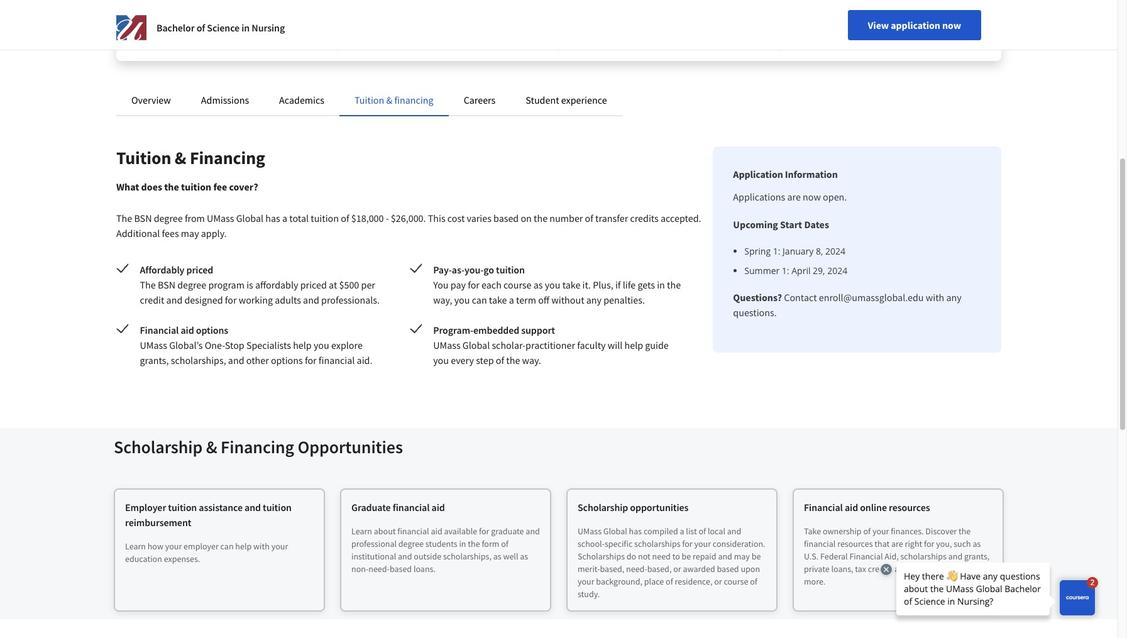 Task type: describe. For each thing, give the bounding box(es) containing it.
0 horizontal spatial take
[[489, 294, 507, 306]]

practitioner
[[526, 339, 576, 352]]

0 vertical spatial take
[[563, 279, 581, 291]]

opportunities
[[630, 501, 689, 514]]

affordably
[[255, 279, 298, 291]]

the inside the pay-as-you-go tuition you pay for each course as you take it. plus, if life gets in the way, you can take a term off without any penalties.
[[667, 279, 681, 291]]

how
[[148, 541, 164, 552]]

academics link
[[279, 94, 325, 106]]

financing for scholarship
[[221, 436, 294, 459]]

& for scholarship & financing opportunities
[[206, 436, 217, 459]]

-
[[386, 212, 389, 225]]

scholar-
[[492, 339, 526, 352]]

loans.
[[414, 564, 436, 575]]

you down pay in the top left of the page
[[455, 294, 470, 306]]

tuition & financing link
[[355, 94, 434, 106]]

education.
[[167, 29, 206, 40]]

for inside learn about financial aid available for graduate and professional degree students in the form of institutional and outside scholarships, as well as non-need-based loans.
[[479, 526, 490, 537]]

a inside the pay-as-you-go tuition you pay for each course as you take it. plus, if life gets in the way, you can take a term off without any penalties.
[[509, 294, 514, 306]]

such
[[954, 538, 972, 550]]

the right does
[[164, 181, 179, 193]]

start
[[781, 218, 803, 231]]

institutional
[[352, 551, 396, 562]]

aid inside financial aid options umass global's one-stop specialists help you explore grants, scholarships, and other options for financial aid.
[[181, 324, 194, 337]]

list
[[686, 526, 697, 537]]

umass inside umass global has compiled a list of local and school-specific scholarships for your consideration. scholarships do not need to be repaid and may be merit-based, need-based, or awarded based upon your background, place of residence, or course of study.
[[578, 526, 602, 537]]

of left "transfer"
[[585, 212, 594, 225]]

nursing down accredited
[[137, 29, 165, 40]]

employer tuition assistance and tuition reimbursement
[[125, 501, 292, 529]]

applications are now open.
[[734, 191, 848, 203]]

as-
[[452, 264, 465, 276]]

global inside program-embedded support umass global scholar-practitioner faculty will help guide you every step of the way.
[[463, 339, 490, 352]]

for inside affordably priced the bsn degree program is affordably priced at $500 per credit and designed for working adults and professionals.
[[225, 294, 237, 306]]

grants, inside financial aid options umass global's one-stop specialists help you explore grants, scholarships, and other options for financial aid.
[[140, 354, 169, 367]]

as inside the pay-as-you-go tuition you pay for each course as you take it. plus, if life gets in the way, you can take a term off without any penalties.
[[534, 279, 543, 291]]

other
[[246, 354, 269, 367]]

on inside the bachelor of science in nursing (bsn) is accredited by the commission on collegiate nursing education.
[[249, 16, 259, 28]]

for inside 'take ownership of your finances. discover the financial resources that are right for you, such as u.s. federal financial aid, scholarships and grants, private loans, tax credits and deductions, and more.'
[[925, 538, 935, 550]]

degree inside the bsn degree from umass global has a total tuition of $18,000 - $26,000. this cost varies based on the number of transfer credits accepted. additional fees may apply.
[[154, 212, 183, 225]]

global inside umass global has compiled a list of local and school-specific scholarships for your consideration. scholarships do not need to be repaid and may be merit-based, need-based, or awarded based upon your background, place of residence, or course of study.
[[604, 526, 628, 537]]

designed
[[185, 294, 223, 306]]

1 vertical spatial priced
[[300, 279, 327, 291]]

on inside the bsn degree from umass global has a total tuition of $18,000 - $26,000. this cost varies based on the number of transfer credits accepted. additional fees may apply.
[[521, 212, 532, 225]]

the for the bachelor of science in nursing (bsn) is accredited by the commission on collegiate nursing education.
[[137, 4, 150, 15]]

on inside "lecture videos, hands-on projects, and connection with instructors and peers."
[[884, 4, 894, 15]]

spring
[[745, 245, 771, 257]]

program-
[[434, 324, 474, 337]]

academics
[[279, 94, 325, 106]]

financial inside 'take ownership of your finances. discover the financial resources that are right for you, such as u.s. federal financial aid, scholarships and grants, private loans, tax credits and deductions, and more.'
[[850, 551, 884, 562]]

opportunities
[[298, 436, 403, 459]]

contact
[[785, 291, 817, 304]]

projects,
[[896, 4, 928, 15]]

0 vertical spatial are
[[788, 191, 801, 203]]

way.
[[522, 354, 542, 367]]

for inside the pay-as-you-go tuition you pay for each course as you take it. plus, if life gets in the way, you can take a term off without any penalties.
[[468, 279, 480, 291]]

for inside umass global has compiled a list of local and school-specific scholarships for your consideration. scholarships do not need to be repaid and may be merit-based, need-based, or awarded based upon your background, place of residence, or course of study.
[[683, 538, 693, 550]]

to
[[673, 551, 680, 562]]

more.
[[805, 576, 826, 588]]

scholarships, inside financial aid options umass global's one-stop specialists help you explore grants, scholarships, and other options for financial aid.
[[171, 354, 226, 367]]

reimbursement
[[125, 516, 191, 529]]

open.
[[823, 191, 848, 203]]

umass inside program-embedded support umass global scholar-practitioner faculty will help guide you every step of the way.
[[434, 339, 461, 352]]

financial inside learn about financial aid available for graduate and professional degree students in the form of institutional and outside scholarships, as well as non-need-based loans.
[[398, 526, 429, 537]]

if
[[616, 279, 621, 291]]

1 vertical spatial or
[[715, 576, 723, 588]]

help inside financial aid options umass global's one-stop specialists help you explore grants, scholarships, and other options for financial aid.
[[293, 339, 312, 352]]

professional
[[352, 538, 397, 550]]

the inside affordably priced the bsn degree program is affordably priced at $500 per credit and designed for working adults and professionals.
[[140, 279, 156, 291]]

graduate financial aid
[[352, 501, 445, 514]]

1 horizontal spatial resources
[[889, 501, 931, 514]]

student experience link
[[526, 94, 607, 106]]

experience
[[562, 94, 607, 106]]

degree inside affordably priced the bsn degree program is affordably priced at $500 per credit and designed for working adults and professionals.
[[178, 279, 206, 291]]

varies
[[467, 212, 492, 225]]

of right 'by'
[[197, 21, 205, 34]]

specialists
[[247, 339, 291, 352]]

application
[[734, 168, 784, 181]]

cost
[[448, 212, 465, 225]]

learn for employer tuition assistance and tuition reimbursement
[[125, 541, 146, 552]]

has inside umass global has compiled a list of local and school-specific scholarships for your consideration. scholarships do not need to be repaid and may be merit-based, need-based, or awarded based upon your background, place of residence, or course of study.
[[629, 526, 642, 537]]

summer 1: april 29, 2024 list item
[[745, 264, 982, 277]]

every
[[451, 354, 474, 367]]

credits inside 'take ownership of your finances. discover the financial resources that are right for you, such as u.s. federal financial aid, scholarships and grants, private loans, tax credits and deductions, and more.'
[[869, 564, 894, 575]]

financing
[[395, 94, 434, 106]]

term
[[516, 294, 537, 306]]

the bsn degree from umass global has a total tuition of $18,000 - $26,000. this cost varies based on the number of transfer credits accepted. additional fees may apply.
[[116, 212, 702, 240]]

is inside the bachelor of science in nursing (bsn) is accredited by the commission on collegiate nursing education.
[[288, 4, 293, 15]]

take
[[805, 526, 822, 537]]

science inside the bachelor of science in nursing (bsn) is accredited by the commission on collegiate nursing education.
[[196, 4, 224, 15]]

questions?
[[734, 291, 783, 304]]

global inside the bsn degree from umass global has a total tuition of $18,000 - $26,000. this cost varies based on the number of transfer credits accepted. additional fees may apply.
[[236, 212, 264, 225]]

transfer
[[596, 212, 629, 225]]

online
[[861, 501, 888, 514]]

1: for spring
[[774, 245, 781, 257]]

fee
[[213, 181, 227, 193]]

umass inside financial aid options umass global's one-stop specialists help you explore grants, scholarships, and other options for financial aid.
[[140, 339, 167, 352]]

scholarships
[[578, 551, 625, 562]]

tuition up reimbursement
[[168, 501, 197, 514]]

and inside financial aid options umass global's one-stop specialists help you explore grants, scholarships, and other options for financial aid.
[[228, 354, 244, 367]]

credits inside the bsn degree from umass global has a total tuition of $18,000 - $26,000. this cost varies based on the number of transfer credits accepted. additional fees may apply.
[[631, 212, 659, 225]]

any inside the pay-as-you-go tuition you pay for each course as you take it. plus, if life gets in the way, you can take a term off without any penalties.
[[587, 294, 602, 306]]

does
[[141, 181, 162, 193]]

has inside the bsn degree from umass global has a total tuition of $18,000 - $26,000. this cost varies based on the number of transfer credits accepted. additional fees may apply.
[[266, 212, 280, 225]]

dates
[[805, 218, 830, 231]]

umass inside the bsn degree from umass global has a total tuition of $18,000 - $26,000. this cost varies based on the number of transfer credits accepted. additional fees may apply.
[[207, 212, 234, 225]]

plus,
[[593, 279, 614, 291]]

scholarships, inside learn about financial aid available for graduate and professional degree students in the form of institutional and outside scholarships, as well as non-need-based loans.
[[443, 551, 492, 562]]

way,
[[434, 294, 453, 306]]

now for are
[[803, 191, 821, 203]]

a inside the bsn degree from umass global has a total tuition of $18,000 - $26,000. this cost varies based on the number of transfer credits accepted. additional fees may apply.
[[282, 212, 287, 225]]

of down "upon"
[[751, 576, 758, 588]]

overview link
[[131, 94, 171, 106]]

compiled
[[644, 526, 679, 537]]

resources inside 'take ownership of your finances. discover the financial resources that are right for you, such as u.s. federal financial aid, scholarships and grants, private loans, tax credits and deductions, and more.'
[[838, 538, 873, 550]]

the inside program-embedded support umass global scholar-practitioner faculty will help guide you every step of the way.
[[507, 354, 520, 367]]

$500
[[339, 279, 359, 291]]

aid.
[[357, 354, 373, 367]]

based inside umass global has compiled a list of local and school-specific scholarships for your consideration. scholarships do not need to be repaid and may be merit-based, need-based, or awarded based upon your background, place of residence, or course of study.
[[717, 564, 740, 575]]

financing for tuition
[[190, 147, 265, 169]]

program-embedded support umass global scholar-practitioner faculty will help guide you every step of the way.
[[434, 324, 669, 367]]

the inside the bsn degree from umass global has a total tuition of $18,000 - $26,000. this cost varies based on the number of transfer credits accepted. additional fees may apply.
[[534, 212, 548, 225]]

as inside 'take ownership of your finances. discover the financial resources that are right for you, such as u.s. federal financial aid, scholarships and grants, private loans, tax credits and deductions, and more.'
[[973, 538, 982, 550]]

2024 for summer 1: april 29, 2024
[[828, 265, 848, 277]]

can inside learn how your employer can help with your education expenses.
[[221, 541, 234, 552]]

lecture
[[802, 4, 829, 15]]

not
[[638, 551, 651, 562]]

tuition right assistance
[[263, 501, 292, 514]]

each
[[482, 279, 502, 291]]

0 vertical spatial options
[[196, 324, 228, 337]]

fees
[[162, 227, 179, 240]]

loans,
[[832, 564, 854, 575]]

view application now
[[868, 19, 962, 31]]

bachelor inside the bachelor of science in nursing (bsn) is accredited by the commission on collegiate nursing education.
[[152, 4, 185, 15]]

aid up 'available' at the left bottom
[[432, 501, 445, 514]]

tuition for tuition & financing
[[355, 94, 385, 106]]

& for tuition & financing
[[387, 94, 393, 106]]

tuition left the fee
[[181, 181, 211, 193]]

students
[[426, 538, 458, 550]]

a inside umass global has compiled a list of local and school-specific scholarships for your consideration. scholarships do not need to be repaid and may be merit-based, need-based, or awarded based upon your background, place of residence, or course of study.
[[680, 526, 685, 537]]

1 vertical spatial options
[[271, 354, 303, 367]]

bsn inside affordably priced the bsn degree program is affordably priced at $500 per credit and designed for working adults and professionals.
[[158, 279, 176, 291]]

of inside the bachelor of science in nursing (bsn) is accredited by the commission on collegiate nursing education.
[[187, 4, 194, 15]]

upcoming
[[734, 218, 779, 231]]

scholarship for scholarship & financing opportunities
[[114, 436, 203, 459]]

of right list
[[699, 526, 707, 537]]

what does the tuition fee cover?
[[116, 181, 258, 193]]

school-
[[578, 538, 605, 550]]

grants, inside 'take ownership of your finances. discover the financial resources that are right for you, such as u.s. federal financial aid, scholarships and grants, private loans, tax credits and deductions, and more.'
[[965, 551, 990, 562]]

questions.
[[734, 306, 777, 319]]

financial inside financial aid options umass global's one-stop specialists help you explore grants, scholarships, and other options for financial aid.
[[319, 354, 355, 367]]

umass global has compiled a list of local and school-specific scholarships for your consideration. scholarships do not need to be repaid and may be merit-based, need-based, or awarded based upon your background, place of residence, or course of study.
[[578, 526, 766, 600]]

affordably
[[140, 264, 185, 276]]

bachelor of science in nursing
[[157, 21, 285, 34]]

well
[[503, 551, 519, 562]]

financial for financial aid online resources
[[805, 501, 843, 514]]

scholarships inside umass global has compiled a list of local and school-specific scholarships for your consideration. scholarships do not need to be repaid and may be merit-based, need-based, or awarded based upon your background, place of residence, or course of study.
[[635, 538, 681, 550]]

take ownership of your finances. discover the financial resources that are right for you, such as u.s. federal financial aid, scholarships and grants, private loans, tax credits and deductions, and more.
[[805, 526, 990, 588]]

of right place
[[666, 576, 674, 588]]



Task type: vqa. For each thing, say whether or not it's contained in the screenshot.
leftmost take
yes



Task type: locate. For each thing, give the bounding box(es) containing it.
application information
[[734, 168, 838, 181]]

0 vertical spatial scholarships
[[635, 538, 681, 550]]

based inside learn about financial aid available for graduate and professional degree students in the form of institutional and outside scholarships, as well as non-need-based loans.
[[390, 564, 412, 575]]

1 vertical spatial now
[[803, 191, 821, 203]]

financial up global's at the bottom
[[140, 324, 179, 337]]

accredited
[[137, 16, 175, 28]]

learn inside learn how your employer can help with your education expenses.
[[125, 541, 146, 552]]

credits right "transfer"
[[631, 212, 659, 225]]

learn up education
[[125, 541, 146, 552]]

grants,
[[140, 354, 169, 367], [965, 551, 990, 562]]

may down consideration.
[[735, 551, 750, 562]]

0 horizontal spatial on
[[249, 16, 259, 28]]

professionals.
[[321, 294, 380, 306]]

your inside 'take ownership of your finances. discover the financial resources that are right for you, such as u.s. federal financial aid, scholarships and grants, private loans, tax credits and deductions, and more.'
[[873, 526, 890, 537]]

1 horizontal spatial can
[[472, 294, 487, 306]]

0 horizontal spatial has
[[266, 212, 280, 225]]

0 vertical spatial grants,
[[140, 354, 169, 367]]

0 vertical spatial priced
[[187, 264, 213, 276]]

global's
[[169, 339, 203, 352]]

admissions
[[201, 94, 249, 106]]

& up "what does the tuition fee cover?" at the top of the page
[[175, 147, 186, 169]]

ownership
[[823, 526, 862, 537]]

1 horizontal spatial options
[[271, 354, 303, 367]]

the inside the bsn degree from umass global has a total tuition of $18,000 - $26,000. this cost varies based on the number of transfer credits accepted. additional fees may apply.
[[116, 212, 132, 225]]

options down specialists
[[271, 354, 303, 367]]

peers.
[[920, 16, 943, 28]]

in left collegiate
[[242, 21, 250, 34]]

nursing left "(bsn)"
[[235, 4, 263, 15]]

as left well
[[494, 551, 502, 562]]

0 vertical spatial bachelor
[[152, 4, 185, 15]]

0 horizontal spatial now
[[803, 191, 821, 203]]

now right peers.
[[943, 19, 962, 31]]

the up credit
[[140, 279, 156, 291]]

now inside button
[[943, 19, 962, 31]]

you
[[434, 279, 449, 291]]

learn up professional
[[352, 526, 372, 537]]

1 horizontal spatial &
[[206, 436, 217, 459]]

pay
[[451, 279, 466, 291]]

list containing spring 1: january 8, 2024
[[739, 245, 982, 277]]

&
[[387, 94, 393, 106], [175, 147, 186, 169], [206, 436, 217, 459]]

financial up about
[[393, 501, 430, 514]]

step
[[476, 354, 494, 367]]

financial up take
[[805, 501, 843, 514]]

0 vertical spatial financial
[[140, 324, 179, 337]]

a
[[282, 212, 287, 225], [509, 294, 514, 306], [680, 526, 685, 537]]

aid left online
[[845, 501, 859, 514]]

0 vertical spatial tuition
[[355, 94, 385, 106]]

videos,
[[831, 4, 857, 15]]

degree up fees
[[154, 212, 183, 225]]

with inside contact enroll@umassglobal.edu with any questions.
[[926, 291, 945, 304]]

0 horizontal spatial or
[[674, 564, 682, 575]]

scholarship up school-
[[578, 501, 629, 514]]

0 vertical spatial with
[[845, 16, 861, 28]]

support
[[522, 324, 555, 337]]

bachelor up accredited
[[152, 4, 185, 15]]

the inside the bachelor of science in nursing (bsn) is accredited by the commission on collegiate nursing education.
[[188, 16, 200, 28]]

1 horizontal spatial scholarship
[[578, 501, 629, 514]]

assistance
[[199, 501, 243, 514]]

learn how your employer can help with your education expenses.
[[125, 541, 288, 565]]

off
[[539, 294, 550, 306]]

learn inside learn about financial aid available for graduate and professional degree students in the form of institutional and outside scholarships, as well as non-need-based loans.
[[352, 526, 372, 537]]

graduate
[[352, 501, 391, 514]]

need- inside umass global has compiled a list of local and school-specific scholarships for your consideration. scholarships do not need to be repaid and may be merit-based, need-based, or awarded based upon your background, place of residence, or course of study.
[[627, 564, 648, 575]]

1 vertical spatial credits
[[869, 564, 894, 575]]

the up additional
[[116, 212, 132, 225]]

help right "employer" on the bottom left of page
[[235, 541, 252, 552]]

working
[[239, 294, 273, 306]]

0 horizontal spatial scholarship
[[114, 436, 203, 459]]

the inside the bachelor of science in nursing (bsn) is accredited by the commission on collegiate nursing education.
[[137, 4, 150, 15]]

in right gets
[[657, 279, 665, 291]]

expenses.
[[164, 554, 200, 565]]

2 based, from the left
[[648, 564, 672, 575]]

1: inside spring 1: january 8, 2024 list item
[[774, 245, 781, 257]]

1: inside summer 1: april 29, 2024 list item
[[782, 265, 790, 277]]

will
[[608, 339, 623, 352]]

graduate
[[491, 526, 524, 537]]

1 be from the left
[[682, 551, 691, 562]]

on left collegiate
[[249, 16, 259, 28]]

you up off
[[545, 279, 561, 291]]

one-
[[205, 339, 225, 352]]

1 horizontal spatial take
[[563, 279, 581, 291]]

admissions link
[[201, 94, 249, 106]]

1 horizontal spatial with
[[845, 16, 861, 28]]

the inside 'take ownership of your finances. discover the financial resources that are right for you, such as u.s. federal financial aid, scholarships and grants, private loans, tax credits and deductions, and more.'
[[959, 526, 971, 537]]

2 vertical spatial a
[[680, 526, 685, 537]]

you inside financial aid options umass global's one-stop specialists help you explore grants, scholarships, and other options for financial aid.
[[314, 339, 329, 352]]

list
[[739, 245, 982, 277]]

options up one-
[[196, 324, 228, 337]]

at
[[329, 279, 337, 291]]

1 vertical spatial scholarships,
[[443, 551, 492, 562]]

course inside umass global has compiled a list of local and school-specific scholarships for your consideration. scholarships do not need to be repaid and may be merit-based, need-based, or awarded based upon your background, place of residence, or course of study.
[[724, 576, 749, 588]]

lecture videos, hands-on projects, and connection with instructors and peers.
[[802, 4, 944, 28]]

1 horizontal spatial based
[[494, 212, 519, 225]]

0 horizontal spatial based,
[[600, 564, 625, 575]]

with inside "lecture videos, hands-on projects, and connection with instructors and peers."
[[845, 16, 861, 28]]

1 horizontal spatial based,
[[648, 564, 672, 575]]

available
[[444, 526, 478, 537]]

course down "upon"
[[724, 576, 749, 588]]

priced left at
[[300, 279, 327, 291]]

$18,000
[[351, 212, 384, 225]]

in inside the bachelor of science in nursing (bsn) is accredited by the commission on collegiate nursing education.
[[226, 4, 233, 15]]

0 horizontal spatial help
[[235, 541, 252, 552]]

now down information
[[803, 191, 821, 203]]

2 horizontal spatial on
[[884, 4, 894, 15]]

1 horizontal spatial be
[[752, 551, 761, 562]]

need- inside learn about financial aid available for graduate and professional degree students in the form of institutional and outside scholarships, as well as non-need-based loans.
[[369, 564, 390, 575]]

1 horizontal spatial scholarships,
[[443, 551, 492, 562]]

now
[[943, 19, 962, 31], [803, 191, 821, 203]]

2 vertical spatial the
[[140, 279, 156, 291]]

0 horizontal spatial scholarships,
[[171, 354, 226, 367]]

1 horizontal spatial has
[[629, 526, 642, 537]]

scholarships inside 'take ownership of your finances. discover the financial resources that are right for you, such as u.s. federal financial aid, scholarships and grants, private loans, tax credits and deductions, and more.'
[[901, 551, 947, 562]]

1 vertical spatial may
[[735, 551, 750, 562]]

0 vertical spatial learn
[[352, 526, 372, 537]]

of up education. in the top of the page
[[187, 4, 194, 15]]

as right such
[[973, 538, 982, 550]]

1 horizontal spatial a
[[509, 294, 514, 306]]

local
[[708, 526, 726, 537]]

commission
[[202, 16, 247, 28]]

are inside 'take ownership of your finances. discover the financial resources that are right for you, such as u.s. federal financial aid, scholarships and grants, private loans, tax credits and deductions, and more.'
[[892, 538, 904, 550]]

spring 1: january 8, 2024
[[745, 245, 846, 257]]

1 vertical spatial on
[[249, 16, 259, 28]]

help right will
[[625, 339, 644, 352]]

0 vertical spatial course
[[504, 279, 532, 291]]

you-
[[465, 264, 484, 276]]

1 vertical spatial grants,
[[965, 551, 990, 562]]

help inside program-embedded support umass global scholar-practitioner faculty will help guide you every step of the way.
[[625, 339, 644, 352]]

1 vertical spatial &
[[175, 147, 186, 169]]

0 horizontal spatial based
[[390, 564, 412, 575]]

priced
[[187, 264, 213, 276], [300, 279, 327, 291]]

the left number
[[534, 212, 548, 225]]

program
[[208, 279, 245, 291]]

1 horizontal spatial financial
[[805, 501, 843, 514]]

1: for summer
[[782, 265, 790, 277]]

1 vertical spatial take
[[489, 294, 507, 306]]

learn for graduate financial aid
[[352, 526, 372, 537]]

is up working
[[247, 279, 253, 291]]

tuition up does
[[116, 147, 171, 169]]

0 vertical spatial degree
[[154, 212, 183, 225]]

financial inside 'take ownership of your finances. discover the financial resources that are right for you, such as u.s. federal financial aid, scholarships and grants, private loans, tax credits and deductions, and more.'
[[805, 538, 836, 550]]

financial down graduate financial aid
[[398, 526, 429, 537]]

is inside affordably priced the bsn degree program is affordably priced at $500 per credit and designed for working adults and professionals.
[[247, 279, 253, 291]]

nursing down "(bsn)"
[[252, 21, 285, 34]]

based,
[[600, 564, 625, 575], [648, 564, 672, 575]]

course inside the pay-as-you-go tuition you pay for each course as you take it. plus, if life gets in the way, you can take a term off without any penalties.
[[504, 279, 532, 291]]

affordably priced the bsn degree program is affordably priced at $500 per credit and designed for working adults and professionals.
[[140, 264, 380, 306]]

take left 'it.'
[[563, 279, 581, 291]]

collegiate
[[260, 16, 297, 28]]

of inside 'take ownership of your finances. discover the financial resources that are right for you, such as u.s. federal financial aid, scholarships and grants, private loans, tax credits and deductions, and more.'
[[864, 526, 871, 537]]

the inside learn about financial aid available for graduate and professional degree students in the form of institutional and outside scholarships, as well as non-need-based loans.
[[468, 538, 480, 550]]

for up form
[[479, 526, 490, 537]]

the for the bsn degree from umass global has a total tuition of $18,000 - $26,000. this cost varies based on the number of transfer credits accepted. additional fees may apply.
[[116, 212, 132, 225]]

the up such
[[959, 526, 971, 537]]

this
[[428, 212, 446, 225]]

0 vertical spatial &
[[387, 94, 393, 106]]

based inside the bsn degree from umass global has a total tuition of $18,000 - $26,000. this cost varies based on the number of transfer credits accepted. additional fees may apply.
[[494, 212, 519, 225]]

help right specialists
[[293, 339, 312, 352]]

0 vertical spatial now
[[943, 19, 962, 31]]

science up commission
[[196, 4, 224, 15]]

1 vertical spatial bsn
[[158, 279, 176, 291]]

financial
[[140, 324, 179, 337], [805, 501, 843, 514], [850, 551, 884, 562]]

0 horizontal spatial scholarships
[[635, 538, 681, 550]]

1 horizontal spatial is
[[288, 4, 293, 15]]

0 horizontal spatial course
[[504, 279, 532, 291]]

science right education. in the top of the page
[[207, 21, 240, 34]]

application
[[891, 19, 941, 31]]

help inside learn how your employer can help with your education expenses.
[[235, 541, 252, 552]]

based left loans.
[[390, 564, 412, 575]]

the right 'by'
[[188, 16, 200, 28]]

0 vertical spatial resources
[[889, 501, 931, 514]]

be right to
[[682, 551, 691, 562]]

in inside learn about financial aid available for graduate and professional degree students in the form of institutional and outside scholarships, as well as non-need-based loans.
[[459, 538, 466, 550]]

need-
[[369, 564, 390, 575], [627, 564, 648, 575]]

0 horizontal spatial a
[[282, 212, 287, 225]]

the bachelor of science in nursing (bsn) is accredited by the commission on collegiate nursing education.
[[137, 4, 297, 40]]

take down the 'each'
[[489, 294, 507, 306]]

1 horizontal spatial on
[[521, 212, 532, 225]]

0 horizontal spatial be
[[682, 551, 691, 562]]

the down scholar-
[[507, 354, 520, 367]]

any inside contact enroll@umassglobal.edu with any questions.
[[947, 291, 962, 304]]

for down list
[[683, 538, 693, 550]]

1 horizontal spatial grants,
[[965, 551, 990, 562]]

has
[[266, 212, 280, 225], [629, 526, 642, 537]]

0 horizontal spatial with
[[254, 541, 270, 552]]

0 vertical spatial scholarships,
[[171, 354, 226, 367]]

0 horizontal spatial credits
[[631, 212, 659, 225]]

0 horizontal spatial learn
[[125, 541, 146, 552]]

non-
[[352, 564, 369, 575]]

the left form
[[468, 538, 480, 550]]

1 vertical spatial scholarships
[[901, 551, 947, 562]]

degree inside learn about financial aid available for graduate and professional degree students in the form of institutional and outside scholarships, as well as non-need-based loans.
[[399, 538, 424, 550]]

1 vertical spatial degree
[[178, 279, 206, 291]]

course up term
[[504, 279, 532, 291]]

global down cover?
[[236, 212, 264, 225]]

2 vertical spatial &
[[206, 436, 217, 459]]

1 vertical spatial 1:
[[782, 265, 790, 277]]

1 vertical spatial global
[[463, 339, 490, 352]]

tuition left financing
[[355, 94, 385, 106]]

resources up 'finances.'
[[889, 501, 931, 514]]

2 be from the left
[[752, 551, 761, 562]]

may inside umass global has compiled a list of local and school-specific scholarships for your consideration. scholarships do not need to be repaid and may be merit-based, need-based, or awarded based upon your background, place of residence, or course of study.
[[735, 551, 750, 562]]

in inside the pay-as-you-go tuition you pay for each course as you take it. plus, if life gets in the way, you can take a term off without any penalties.
[[657, 279, 665, 291]]

2 horizontal spatial help
[[625, 339, 644, 352]]

2 horizontal spatial &
[[387, 94, 393, 106]]

2 need- from the left
[[627, 564, 648, 575]]

1 vertical spatial are
[[892, 538, 904, 550]]

1 vertical spatial science
[[207, 21, 240, 34]]

employer
[[184, 541, 219, 552]]

1 vertical spatial has
[[629, 526, 642, 537]]

can
[[472, 294, 487, 306], [221, 541, 234, 552]]

1 horizontal spatial or
[[715, 576, 723, 588]]

resources down ownership
[[838, 538, 873, 550]]

for down the program
[[225, 294, 237, 306]]

be up "upon"
[[752, 551, 761, 562]]

tuition right go
[[496, 264, 525, 276]]

for inside financial aid options umass global's one-stop specialists help you explore grants, scholarships, and other options for financial aid.
[[305, 354, 317, 367]]

stop
[[225, 339, 245, 352]]

of inside learn about financial aid available for graduate and professional degree students in the form of institutional and outside scholarships, as well as non-need-based loans.
[[501, 538, 509, 550]]

1 need- from the left
[[369, 564, 390, 575]]

summer
[[745, 265, 780, 277]]

tuition for tuition & financing
[[116, 147, 171, 169]]

may down from
[[181, 227, 199, 240]]

and inside employer tuition assistance and tuition reimbursement
[[245, 501, 261, 514]]

aid,
[[885, 551, 899, 562]]

for left 'you,'
[[925, 538, 935, 550]]

2 vertical spatial financial
[[850, 551, 884, 562]]

university of massachusetts global logo image
[[116, 13, 147, 43]]

global up step
[[463, 339, 490, 352]]

can inside the pay-as-you-go tuition you pay for each course as you take it. plus, if life gets in the way, you can take a term off without any penalties.
[[472, 294, 487, 306]]

life
[[623, 279, 636, 291]]

as right well
[[520, 551, 529, 562]]

umass up school-
[[578, 526, 602, 537]]

for down you-
[[468, 279, 480, 291]]

of right step
[[496, 354, 505, 367]]

tuition & financing
[[355, 94, 434, 106]]

0 vertical spatial 2024
[[826, 245, 846, 257]]

pay-as-you-go tuition you pay for each course as you take it. plus, if life gets in the way, you can take a term off without any penalties.
[[434, 264, 681, 306]]

the
[[137, 4, 150, 15], [116, 212, 132, 225], [140, 279, 156, 291]]

financial down explore at the bottom left of the page
[[319, 354, 355, 367]]

0 vertical spatial science
[[196, 4, 224, 15]]

scholarships down compiled at the right bottom of the page
[[635, 538, 681, 550]]

2024 for spring 1: january 8, 2024
[[826, 245, 846, 257]]

based
[[494, 212, 519, 225], [390, 564, 412, 575], [717, 564, 740, 575]]

1: right spring
[[774, 245, 781, 257]]

scholarship for scholarship opportunities
[[578, 501, 629, 514]]

now for application
[[943, 19, 962, 31]]

need- down the institutional
[[369, 564, 390, 575]]

any
[[947, 291, 962, 304], [587, 294, 602, 306]]

0 vertical spatial is
[[288, 4, 293, 15]]

a left total
[[282, 212, 287, 225]]

0 horizontal spatial financial
[[140, 324, 179, 337]]

0 vertical spatial has
[[266, 212, 280, 225]]

0 horizontal spatial may
[[181, 227, 199, 240]]

0 vertical spatial or
[[674, 564, 682, 575]]

or down to
[[674, 564, 682, 575]]

0 horizontal spatial 1:
[[774, 245, 781, 257]]

1 vertical spatial a
[[509, 294, 514, 306]]

scholarship opportunities
[[578, 501, 689, 514]]

tuition right total
[[311, 212, 339, 225]]

1 based, from the left
[[600, 564, 625, 575]]

can down the 'each'
[[472, 294, 487, 306]]

what
[[116, 181, 139, 193]]

2024 right 29, in the top right of the page
[[828, 265, 848, 277]]

connection
[[802, 16, 843, 28]]

0 vertical spatial bsn
[[134, 212, 152, 225]]

tuition
[[181, 181, 211, 193], [311, 212, 339, 225], [496, 264, 525, 276], [168, 501, 197, 514], [263, 501, 292, 514]]

2 vertical spatial global
[[604, 526, 628, 537]]

& up assistance
[[206, 436, 217, 459]]

tuition & financing
[[116, 147, 265, 169]]

1 horizontal spatial global
[[463, 339, 490, 352]]

do
[[627, 551, 637, 562]]

student experience
[[526, 94, 607, 106]]

financial inside financial aid options umass global's one-stop specialists help you explore grants, scholarships, and other options for financial aid.
[[140, 324, 179, 337]]

penalties.
[[604, 294, 645, 306]]

scholarships up deductions,
[[901, 551, 947, 562]]

additional
[[116, 227, 160, 240]]

tuition inside the pay-as-you-go tuition you pay for each course as you take it. plus, if life gets in the way, you can take a term off without any penalties.
[[496, 264, 525, 276]]

0 vertical spatial may
[[181, 227, 199, 240]]

1 vertical spatial 2024
[[828, 265, 848, 277]]

0 vertical spatial can
[[472, 294, 487, 306]]

may inside the bsn degree from umass global has a total tuition of $18,000 - $26,000. this cost varies based on the number of transfer credits accepted. additional fees may apply.
[[181, 227, 199, 240]]

guide
[[646, 339, 669, 352]]

aid inside learn about financial aid available for graduate and professional degree students in the form of institutional and outside scholarships, as well as non-need-based loans.
[[431, 526, 443, 537]]

& left financing
[[387, 94, 393, 106]]

bsn inside the bsn degree from umass global has a total tuition of $18,000 - $26,000. this cost varies based on the number of transfer credits accepted. additional fees may apply.
[[134, 212, 152, 225]]

2 horizontal spatial global
[[604, 526, 628, 537]]

of inside program-embedded support umass global scholar-practitioner faculty will help guide you every step of the way.
[[496, 354, 505, 367]]

0 vertical spatial scholarship
[[114, 436, 203, 459]]

explore
[[331, 339, 363, 352]]

by
[[177, 16, 186, 28]]

financial up tax
[[850, 551, 884, 562]]

degree up designed
[[178, 279, 206, 291]]

careers
[[464, 94, 496, 106]]

the right gets
[[667, 279, 681, 291]]

discover
[[926, 526, 958, 537]]

or
[[674, 564, 682, 575], [715, 576, 723, 588]]

grants, down credit
[[140, 354, 169, 367]]

1 horizontal spatial any
[[947, 291, 962, 304]]

0 horizontal spatial are
[[788, 191, 801, 203]]

for
[[468, 279, 480, 291], [225, 294, 237, 306], [305, 354, 317, 367], [479, 526, 490, 537], [683, 538, 693, 550], [925, 538, 935, 550]]

upcoming start dates
[[734, 218, 830, 231]]

total
[[289, 212, 309, 225]]

you inside program-embedded support umass global scholar-practitioner faculty will help guide you every step of the way.
[[434, 354, 449, 367]]

private
[[805, 564, 830, 575]]

based right varies
[[494, 212, 519, 225]]

1 vertical spatial with
[[926, 291, 945, 304]]

has up specific
[[629, 526, 642, 537]]

0 horizontal spatial priced
[[187, 264, 213, 276]]

view
[[868, 19, 890, 31]]

financial down take
[[805, 538, 836, 550]]

$26,000.
[[391, 212, 426, 225]]

you left explore at the bottom left of the page
[[314, 339, 329, 352]]

2024 right 8, at top
[[826, 245, 846, 257]]

bsn down affordably on the left of the page
[[158, 279, 176, 291]]

aid
[[181, 324, 194, 337], [432, 501, 445, 514], [845, 501, 859, 514], [431, 526, 443, 537]]

hands-
[[859, 4, 884, 15]]

0 horizontal spatial need-
[[369, 564, 390, 575]]

based, up background,
[[600, 564, 625, 575]]

aid up global's at the bottom
[[181, 324, 194, 337]]

with inside learn how your employer can help with your education expenses.
[[254, 541, 270, 552]]

spring 1: january 8, 2024 list item
[[745, 245, 982, 258]]

based left "upon"
[[717, 564, 740, 575]]

1 vertical spatial bachelor
[[157, 21, 195, 34]]

a left list
[[680, 526, 685, 537]]

your
[[873, 526, 890, 537], [695, 538, 711, 550], [165, 541, 182, 552], [272, 541, 288, 552], [578, 576, 595, 588]]

need- down do
[[627, 564, 648, 575]]

background,
[[597, 576, 643, 588]]

financial for financial aid options umass global's one-stop specialists help you explore grants, scholarships, and other options for financial aid.
[[140, 324, 179, 337]]

& for tuition & financing
[[175, 147, 186, 169]]

1 horizontal spatial now
[[943, 19, 962, 31]]

tuition inside the bsn degree from umass global has a total tuition of $18,000 - $26,000. this cost varies based on the number of transfer credits accepted. additional fees may apply.
[[311, 212, 339, 225]]

29,
[[813, 265, 826, 277]]

deductions,
[[911, 564, 955, 575]]

of
[[187, 4, 194, 15], [197, 21, 205, 34], [341, 212, 349, 225], [585, 212, 594, 225], [496, 354, 505, 367], [699, 526, 707, 537], [864, 526, 871, 537], [501, 538, 509, 550], [666, 576, 674, 588], [751, 576, 758, 588]]

of left $18,000
[[341, 212, 349, 225]]

0 horizontal spatial grants,
[[140, 354, 169, 367]]

as up off
[[534, 279, 543, 291]]

1 vertical spatial learn
[[125, 541, 146, 552]]

financial
[[319, 354, 355, 367], [393, 501, 430, 514], [398, 526, 429, 537], [805, 538, 836, 550]]

study.
[[578, 589, 600, 600]]

1 vertical spatial scholarship
[[578, 501, 629, 514]]

0 vertical spatial credits
[[631, 212, 659, 225]]



